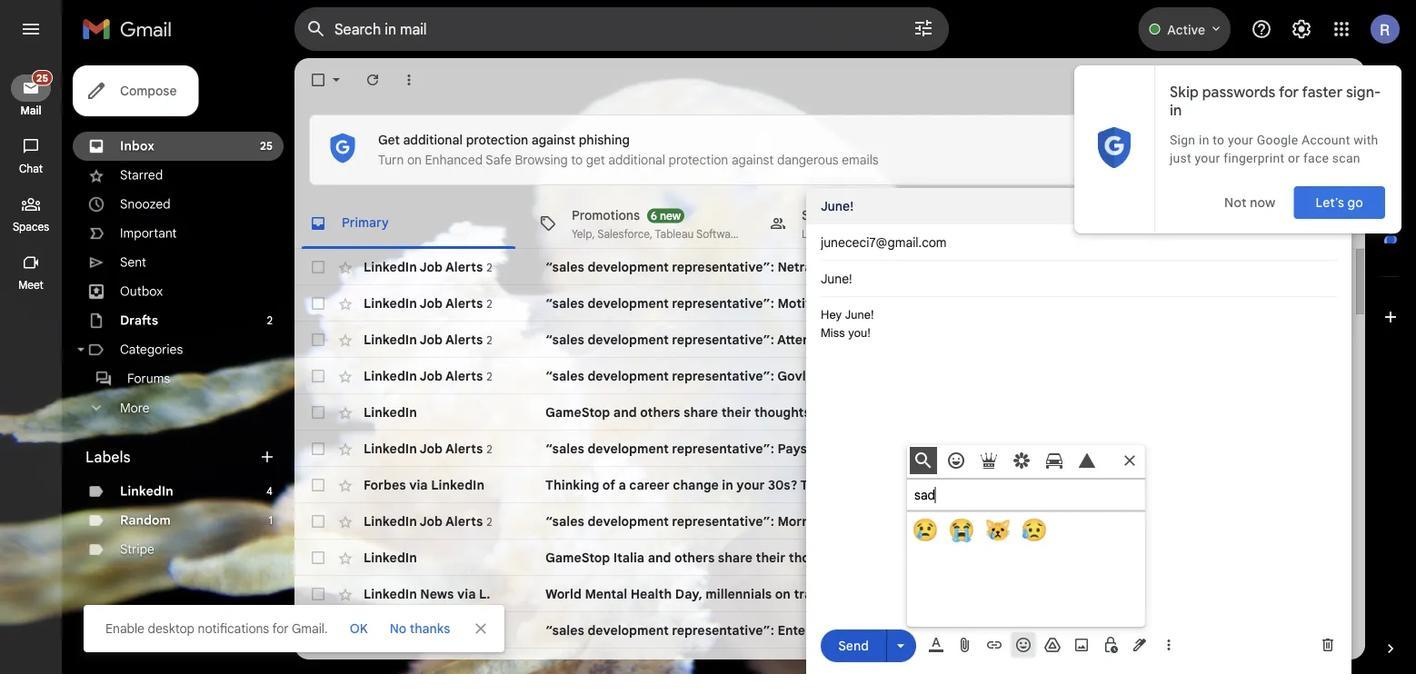Task type: locate. For each thing, give the bounding box(es) containing it.
development up "sales development representative": govly - sales development representative (sdr) and more 'link'
[[883, 332, 965, 348]]

representative down francina
[[978, 259, 1072, 275]]

5 row from the top
[[295, 395, 1398, 431]]

"sales development representative": morning brew - sales development representative and more link
[[545, 513, 1251, 531]]

3
[[473, 661, 479, 674]]

"sales development representative": enterpret - sr. sales development representative and more -
[[545, 623, 1158, 639]]

2 new from the left
[[862, 209, 883, 223]]

netradyne
[[778, 259, 843, 275]]

a
[[619, 477, 626, 493]]

9 row from the top
[[295, 540, 1416, 576]]

- inside 'link'
[[817, 368, 823, 384]]

0 vertical spatial 25
[[36, 72, 48, 84]]

gamestop and others share their thoughts on linkedin
[[545, 405, 886, 420]]

0 horizontal spatial to
[[571, 152, 583, 168]]

new for social
[[862, 209, 883, 223]]

payscale
[[778, 441, 833, 457]]

None checkbox
[[309, 367, 327, 385], [309, 404, 327, 422], [309, 440, 327, 458], [309, 476, 327, 495], [309, 549, 327, 567], [309, 585, 327, 604], [309, 658, 327, 675], [309, 367, 327, 385], [309, 404, 327, 422], [309, 440, 327, 458], [309, 476, 327, 495], [309, 549, 327, 567], [309, 585, 327, 604], [309, 658, 327, 675]]

social, 18 new messages, tab
[[755, 198, 1120, 249]]

1 vertical spatial share
[[718, 550, 753, 566]]

random
[[120, 513, 171, 529]]

insert photo image
[[1073, 636, 1091, 655]]

gamestop up world
[[545, 550, 610, 566]]

6 development from the top
[[588, 514, 669, 530]]

sales down junececi7@gmail.com
[[856, 259, 889, 275]]

against left "dangerous"
[[732, 152, 774, 168]]

😿 image
[[985, 518, 1011, 543]]

10
[[1324, 624, 1336, 638]]

"sales development representative": motive - sales development representative, enterprise and more -
[[545, 295, 1195, 311]]

3 linkedin job alerts 2 from the top
[[364, 332, 492, 348]]

new right 18
[[862, 209, 883, 223]]

"sales for "sales development representative": attentive - sales development representative and more
[[545, 332, 584, 348]]

safe
[[486, 152, 512, 168]]

development down the linkedin, andrea reyes via linkedin, francina simone via linked.
[[892, 259, 975, 275]]

1 row from the top
[[295, 249, 1351, 285]]

"sales for "sales development representative": netradyne - sales development representative and more -
[[545, 259, 584, 275]]

5 representative": from the top
[[672, 441, 774, 457]]

mon, oct 16, 2023, 1:00 pm element
[[1296, 258, 1336, 276]]

4 representative": from the top
[[672, 368, 774, 384]]

gamestop
[[545, 405, 610, 420], [545, 550, 610, 566], [933, 550, 994, 566]]

cell inside 3 row
[[1285, 658, 1351, 675]]

Search in mail text field
[[335, 20, 862, 38]]

1 "sales from the top
[[545, 259, 584, 275]]

row containing linkedin news via l.
[[295, 576, 1351, 613]]

retire
[[846, 586, 880, 602]]

more up "titles…"
[[1112, 368, 1143, 384]]

3 row from the top
[[295, 322, 1351, 358]]

2
[[487, 261, 492, 274], [487, 297, 492, 311], [267, 314, 273, 328], [487, 333, 492, 347], [487, 370, 492, 383], [487, 443, 492, 456], [487, 515, 492, 529]]

6 cell from the top
[[1285, 513, 1351, 531]]

linkedin, down the social
[[802, 227, 846, 241]]

3 cell from the top
[[1285, 404, 1351, 422]]

and inside "sales development representative": morning brew - sales development representative and more link
[[1096, 514, 1119, 530]]

1 horizontal spatial to
[[830, 586, 843, 602]]

alert
[[29, 42, 1387, 653]]

representative up "(sdr)"
[[969, 332, 1063, 348]]

primary
[[342, 215, 389, 231]]

on right turn
[[407, 152, 422, 168]]

1 horizontal spatial their
[[756, 550, 786, 566]]

and down interested in the upcoming holiday titles… ͏ ͏ ͏ ͏ ͏ ͏ ͏ ͏ ͏ ͏ ͏ ͏ ͏ ͏ ͏ ͏ ͏ ͏ ͏ ͏ ͏ ͏ ͏ ͏ ͏ ͏ ͏ ͏ ͏ ͏ ͏ ͏ ͏ ͏ ͏ ͏ ͏ ͏ ͏ ͏ ͏ ͏ ͏ ͏ ͏ ͏ ͏ ͏ ͏ ͏ ͏ ͏ ͏ ͏ ͏ ͏ ͏ ͏ ͏ ͏ ͏ ͏ ͏ ͏ ͏ ͏ ͏ ͏ ͏ ͏ ͏ ͏ ͏ ͏ ͏ ͏ ͏ ͏ ͏
[[1143, 441, 1166, 457]]

2 "sales from the top
[[545, 295, 584, 311]]

1 horizontal spatial new
[[862, 209, 883, 223]]

1 linkedin job alerts 2 from the top
[[364, 259, 492, 275]]

snoozed link
[[120, 196, 171, 212]]

protection up 6 new
[[669, 152, 728, 168]]

and up pubblicato
[[1096, 514, 1119, 530]]

0 vertical spatial protection
[[466, 132, 528, 148]]

and right retire
[[883, 586, 906, 602]]

gamestop up thinking
[[545, 405, 610, 420]]

june! up andrea
[[821, 198, 854, 214]]

2 development from the top
[[588, 295, 669, 311]]

1 vertical spatial additional
[[609, 152, 665, 168]]

sales up tips
[[845, 441, 879, 457]]

share up millennials on the bottom of page
[[718, 550, 753, 566]]

navigation containing mail
[[0, 58, 64, 675]]

development for "sales development representative": govly - sales development representative (sdr) and more
[[588, 368, 669, 384]]

0 vertical spatial their
[[722, 405, 751, 420]]

additional down the phishing
[[609, 152, 665, 168]]

development for "sales development representative": morning brew - sales development representative and more
[[588, 514, 669, 530]]

development for "sales development representative": motive - sales development representative, enterprise and more -
[[588, 295, 669, 311]]

their up your
[[722, 405, 751, 420]]

sales up you! at the right of the page
[[833, 295, 866, 311]]

sales down "sales development representative": attentive - sales development representative and more
[[826, 368, 859, 384]]

row
[[295, 249, 1351, 285], [295, 285, 1351, 322], [295, 322, 1351, 358], [295, 358, 1351, 395], [295, 395, 1398, 431], [295, 431, 1351, 467], [295, 467, 1351, 504], [295, 504, 1351, 540], [295, 540, 1416, 576], [295, 576, 1351, 613], [295, 613, 1351, 649]]

3 "sales from the top
[[545, 332, 584, 348]]

yelp,
[[572, 227, 595, 241]]

5 linkedin job alerts 2 from the top
[[364, 441, 492, 457]]

phishing
[[579, 132, 630, 148]]

more down interested in the upcoming holiday titles… ͏ ͏ ͏ ͏ ͏ ͏ ͏ ͏ ͏ ͏ ͏ ͏ ͏ ͏ ͏ ͏ ͏ ͏ ͏ ͏ ͏ ͏ ͏ ͏ ͏ ͏ ͏ ͏ ͏ ͏ ͏ ͏ ͏ ͏ ͏ ͏ ͏ ͏ ͏ ͏ ͏ ͏ ͏ ͏ ͏ ͏ ͏ ͏ ͏ ͏ ͏ ͏ ͏ ͏ ͏ ͏ ͏ ͏ ͏ ͏ ͏ ͏ ͏ ͏ ͏ ͏ ͏ ͏ ͏ ͏ ͏ ͏ ͏ ͏ ͏ ͏ ͏ ͏ ͏
[[1169, 441, 1201, 457]]

Subject field
[[821, 270, 1337, 288]]

1 vertical spatial against
[[732, 152, 774, 168]]

linkedin, left francina
[[936, 227, 981, 241]]

alerts inside promotions, 6 new messages, tab
[[811, 227, 840, 241]]

development inside 'link'
[[862, 368, 945, 384]]

mental
[[585, 586, 627, 602]]

chat
[[19, 162, 43, 176]]

linkedin inside promotions, 6 new messages, tab
[[746, 227, 788, 241]]

0 vertical spatial oct
[[1303, 297, 1322, 310]]

on
[[407, 152, 422, 168], [814, 405, 830, 420], [848, 550, 864, 566], [775, 586, 791, 602]]

development
[[892, 259, 975, 275], [869, 295, 952, 311], [883, 332, 965, 348], [862, 368, 945, 384], [882, 441, 964, 457], [912, 514, 995, 530], [904, 623, 987, 639]]

gamestop down 😭 icon
[[933, 550, 994, 566]]

0 horizontal spatial linkedin,
[[802, 227, 846, 241]]

categories link
[[120, 342, 183, 358]]

1 new from the left
[[660, 209, 681, 223]]

to right the 'track'
[[830, 586, 843, 602]]

8 row from the top
[[295, 504, 1351, 540]]

against up browsing
[[532, 132, 576, 148]]

on left the 'track'
[[775, 586, 791, 602]]

more
[[1102, 259, 1134, 275], [1151, 295, 1182, 311], [1093, 332, 1125, 348], [1112, 368, 1143, 384], [1169, 441, 1201, 457], [1122, 514, 1154, 530], [910, 586, 941, 602], [1114, 623, 1146, 639]]

linkedin job alerts 2 for "sales development representative": morning brew - sales development representative and more
[[364, 513, 492, 529]]

representative":
[[672, 259, 774, 275], [672, 295, 774, 311], [672, 332, 774, 348], [672, 368, 774, 384], [672, 441, 774, 457], [672, 514, 774, 530], [672, 623, 774, 639]]

representative, down the 'upcoming'
[[968, 441, 1066, 457]]

stripe link
[[120, 542, 154, 558]]

1 horizontal spatial protection
[[669, 152, 728, 168]]

thoughts up the 'track'
[[789, 550, 845, 566]]

and left insert signature icon
[[1088, 623, 1111, 639]]

9 cell from the top
[[1285, 658, 1351, 675]]

no
[[390, 621, 406, 637]]

Search in mail search field
[[295, 7, 949, 51]]

sent link
[[120, 255, 146, 270]]

more right enterprise at the top
[[1151, 295, 1182, 311]]

stripe
[[120, 542, 154, 558]]

"sales development representative": attentive - sales development representative and more
[[545, 332, 1125, 348]]

cell
[[1285, 331, 1351, 349], [1285, 367, 1351, 385], [1285, 404, 1351, 422], [1285, 440, 1351, 458], [1285, 476, 1351, 495], [1285, 513, 1351, 531], [1285, 549, 1351, 567], [1285, 585, 1351, 604], [1285, 658, 1351, 675]]

linkedin job alerts 2
[[364, 259, 492, 275], [364, 295, 492, 311], [364, 332, 492, 348], [364, 368, 492, 384], [364, 441, 492, 457], [364, 513, 492, 529]]

4 development from the top
[[588, 368, 669, 384]]

to inside the get additional protection against phishing turn on enhanced safe browsing to get additional protection against dangerous emails
[[571, 152, 583, 168]]

share
[[684, 405, 718, 420], [718, 550, 753, 566]]

1 horizontal spatial additional
[[609, 152, 665, 168]]

and right enterprise at the top
[[1124, 295, 1147, 311]]

development down the "sales development representative": attentive - sales development representative and more link
[[862, 368, 945, 384]]

"sales inside 'link'
[[545, 368, 584, 384]]

enable desktop notifications for gmail.
[[105, 621, 328, 637]]

gamestop for gamestop ha recentemente pubblicato i… ͏ ͏ ͏ ͏ ͏ ͏ ͏ ͏ ͏ ͏ ͏ ͏ ͏ ͏ ͏ ͏ ͏ ͏ ͏ ͏ ͏ ͏ ͏ ͏ ͏ ͏ ͏ ͏ ͏ ͏ ͏ ͏ ͏ ͏ ͏ ͏ ͏ ͏ ͏ ͏ ͏ ͏ ͏ ͏ ͏ ͏ ͏ ͏ ͏ ͏ ͏ ͏ ͏ ͏ ͏ ͏ ͏ ͏ ͏ ͏ ͏ ͏ ͏ ͏ ͏ ͏ ͏ ͏ ͏ ͏ ͏ ͏ ͏ ͏ ͏
[[933, 550, 994, 566]]

protection up safe
[[466, 132, 528, 148]]

development up the "sales development representative": attentive - sales development representative and more link
[[869, 295, 952, 311]]

development for "sales development representative": attentive - sales development representative and more
[[588, 332, 669, 348]]

more down enterprise at the top
[[1093, 332, 1125, 348]]

tab list
[[1365, 58, 1416, 609], [295, 198, 1365, 249]]

new
[[660, 209, 681, 223], [862, 209, 883, 223]]

junececi7@gmail.com
[[821, 235, 947, 250]]

😭 image
[[949, 518, 975, 543]]

😢 image
[[913, 518, 938, 543]]

representative, down francina
[[955, 295, 1053, 311]]

representative inside 'link'
[[948, 368, 1043, 384]]

2 cell from the top
[[1285, 367, 1351, 385]]

representative,
[[955, 295, 1053, 311], [968, 441, 1066, 457]]

and inside "sales development representative": payscale - sales development representative, mid market and more link
[[1143, 441, 1166, 457]]

chat heading
[[0, 162, 62, 176]]

millennials
[[706, 586, 772, 602]]

others up career
[[640, 405, 680, 420]]

1 vertical spatial to
[[830, 586, 843, 602]]

others
[[640, 405, 680, 420], [675, 550, 715, 566]]

tab list containing promotions
[[295, 198, 1365, 249]]

in
[[960, 405, 970, 420], [722, 477, 733, 493]]

1 development from the top
[[588, 259, 669, 275]]

linkedin, andrea reyes via linkedin, francina simone via linked.
[[802, 227, 1120, 241]]

more options image
[[1164, 636, 1175, 655]]

representative up 'the' on the bottom of the page
[[948, 368, 1043, 384]]

more inside 'link'
[[1112, 368, 1143, 384]]

important
[[120, 225, 177, 241]]

outbox
[[120, 284, 163, 300]]

ha
[[997, 550, 1011, 566]]

1 vertical spatial protection
[[669, 152, 728, 168]]

3 row
[[295, 649, 1351, 675]]

development for payscale
[[882, 441, 964, 457]]

to
[[571, 152, 583, 168], [830, 586, 843, 602]]

0 horizontal spatial new
[[660, 209, 681, 223]]

None checkbox
[[309, 71, 327, 89], [309, 258, 327, 276], [309, 295, 327, 313], [309, 331, 327, 349], [309, 513, 327, 531], [309, 71, 327, 89], [309, 258, 327, 276], [309, 295, 327, 313], [309, 331, 327, 349], [309, 513, 327, 531]]

against
[[532, 132, 576, 148], [732, 152, 774, 168]]

june! up you! at the right of the page
[[845, 308, 874, 322]]

4 cell from the top
[[1285, 440, 1351, 458]]

-
[[847, 259, 853, 275], [1137, 259, 1143, 275], [824, 295, 830, 311], [1185, 295, 1191, 311], [837, 332, 843, 348], [817, 368, 823, 384], [836, 441, 843, 457], [1030, 477, 1036, 493], [867, 514, 873, 530], [840, 623, 846, 639], [1149, 623, 1155, 639]]

simone
[[1029, 227, 1065, 241]]

career
[[629, 477, 670, 493]]

change
[[673, 477, 719, 493]]

0 horizontal spatial additional
[[403, 132, 463, 148]]

gmail.
[[292, 621, 328, 637]]

get
[[378, 132, 400, 148]]

will
[[869, 477, 890, 493]]

"sales for "sales development representative": morning brew - sales development representative and more
[[545, 514, 584, 530]]

10 row from the top
[[295, 576, 1351, 613]]

5 development from the top
[[588, 441, 669, 457]]

main content
[[295, 58, 1416, 675]]

1 horizontal spatial in
[[960, 405, 970, 420]]

4 linkedin job alerts 2 from the top
[[364, 368, 492, 384]]

representative": for payscale
[[672, 441, 774, 457]]

3 development from the top
[[588, 332, 669, 348]]

oct left 10
[[1302, 624, 1322, 638]]

tableau
[[655, 227, 694, 241]]

meet heading
[[0, 278, 62, 293]]

others up day,
[[675, 550, 715, 566]]

representative": for morning
[[672, 514, 774, 530]]

enable
[[105, 621, 145, 637]]

representative": for motive
[[672, 295, 774, 311]]

30s?
[[768, 477, 798, 493]]

2 row from the top
[[295, 285, 1351, 322]]

their
[[722, 405, 751, 420], [756, 550, 786, 566]]

2 representative": from the top
[[672, 295, 774, 311]]

thoughts down govly
[[755, 405, 811, 420]]

holiday
[[1057, 405, 1100, 420]]

0 vertical spatial to
[[571, 152, 583, 168]]

alerts
[[811, 227, 840, 241], [445, 259, 483, 275], [445, 295, 483, 311], [445, 332, 483, 348], [445, 368, 483, 384], [445, 441, 483, 457], [445, 513, 483, 529], [445, 623, 483, 639]]

via right forbes
[[409, 477, 428, 493]]

share up change
[[684, 405, 718, 420]]

7 "sales from the top
[[545, 623, 584, 639]]

7 development from the top
[[588, 623, 669, 639]]

"sales development representative": attentive - sales development representative and more link
[[545, 331, 1251, 349]]

2 linkedin job alerts 2 from the top
[[364, 295, 492, 311]]

on down '"sales development representative": morning brew - sales development representative and more'
[[848, 550, 864, 566]]

0 vertical spatial against
[[532, 132, 576, 148]]

development for "sales development representative": netradyne - sales development representative and more -
[[588, 259, 669, 275]]

0 horizontal spatial in
[[722, 477, 733, 493]]

enterprise
[[1056, 295, 1121, 311]]

via left l.
[[457, 586, 476, 602]]

additional up enhanced
[[403, 132, 463, 148]]

1 vertical spatial june!
[[845, 308, 874, 322]]

in left your
[[722, 477, 733, 493]]

get additional protection against phishing turn on enhanced safe browsing to get additional protection against dangerous emails
[[378, 132, 879, 168]]

brew
[[832, 514, 863, 530]]

for
[[272, 621, 289, 637]]

their up world mental health day, millennials on track to retire and more top conversations
[[756, 550, 786, 566]]

snoozed
[[120, 196, 171, 212]]

you!
[[849, 326, 871, 340]]

representative": for enterpret
[[672, 623, 774, 639]]

1 vertical spatial 25
[[260, 140, 273, 153]]

advanced search options image
[[905, 10, 942, 46]]

3 representative": from the top
[[672, 332, 774, 348]]

😥 image
[[1022, 518, 1047, 543]]

thanks
[[410, 621, 450, 637]]

6 "sales from the top
[[545, 514, 584, 530]]

sales
[[856, 259, 889, 275], [833, 295, 866, 311], [846, 332, 880, 348], [826, 368, 859, 384], [845, 441, 879, 457], [876, 514, 909, 530], [868, 623, 901, 639]]

gamestop ha recentemente pubblicato i… ͏ ͏ ͏ ͏ ͏ ͏ ͏ ͏ ͏ ͏ ͏ ͏ ͏ ͏ ͏ ͏ ͏ ͏ ͏ ͏ ͏ ͏ ͏ ͏ ͏ ͏ ͏ ͏ ͏ ͏ ͏ ͏ ͏ ͏ ͏ ͏ ͏ ͏ ͏ ͏ ͏ ͏ ͏ ͏ ͏ ͏ ͏ ͏ ͏ ͏ ͏ ͏ ͏ ͏ ͏ ͏ ͏ ͏ ͏ ͏ ͏ ͏ ͏ ͏ ͏ ͏ ͏ ͏ ͏ ͏ ͏ ͏ ͏ ͏ ͏
[[933, 550, 1416, 566]]

7 row from the top
[[295, 467, 1351, 504]]

0 vertical spatial representative,
[[955, 295, 1053, 311]]

5 "sales from the top
[[545, 441, 584, 457]]

0 vertical spatial in
[[960, 405, 970, 420]]

mail heading
[[0, 104, 62, 118]]

on up payscale
[[814, 405, 830, 420]]

6 representative": from the top
[[672, 514, 774, 530]]

navigation
[[0, 58, 64, 675]]

0 vertical spatial share
[[684, 405, 718, 420]]

8 cell from the top
[[1285, 585, 1351, 604]]

oct 15
[[1303, 297, 1336, 310]]

primary tab
[[295, 198, 523, 249]]

new right 6
[[660, 209, 681, 223]]

and down enterprise at the top
[[1066, 332, 1090, 348]]

software,
[[696, 227, 744, 241]]

sales for netradyne
[[856, 259, 889, 275]]

sales right miss at the right of the page
[[846, 332, 880, 348]]

6 linkedin job alerts 2 from the top
[[364, 513, 492, 529]]

1 representative": from the top
[[672, 259, 774, 275]]

representative": for govly
[[672, 368, 774, 384]]

in left 'the' on the bottom of the page
[[960, 405, 970, 420]]

development inside 'link'
[[588, 368, 669, 384]]

oct left 15
[[1303, 297, 1322, 310]]

pubblicato
[[1098, 550, 1159, 566]]

4 "sales from the top
[[545, 368, 584, 384]]

job inside promotions, 6 new messages, tab
[[790, 227, 809, 241]]

1 vertical spatial oct
[[1302, 624, 1322, 638]]

to left get
[[571, 152, 583, 168]]

0 horizontal spatial against
[[532, 132, 576, 148]]

sales left 😢 image
[[876, 514, 909, 530]]

salesforce,
[[598, 227, 653, 241]]

toggle split pane mode image
[[1300, 71, 1318, 89]]

1 vertical spatial representative,
[[968, 441, 1066, 457]]

oct inside 'element'
[[1303, 297, 1322, 310]]

gamestop italia and others share their thoughts on linkedin
[[545, 550, 921, 566]]

more up pubblicato
[[1122, 514, 1154, 530]]

7 representative": from the top
[[672, 623, 774, 639]]

development for "sales development representative": enterpret - sr. sales development representative and more -
[[588, 623, 669, 639]]

representative": inside 'link'
[[672, 368, 774, 384]]

1 horizontal spatial linkedin,
[[936, 227, 981, 241]]

and right "(sdr)"
[[1085, 368, 1108, 384]]

sales inside 'link'
[[826, 368, 859, 384]]

tab list up "sales development representative": netradyne - sales development representative and more -
[[295, 198, 1365, 249]]

18
[[849, 209, 860, 223]]

linkedin job alerts
[[364, 623, 483, 639]]

͏
[[1141, 405, 1144, 420], [1144, 405, 1147, 420], [1147, 405, 1150, 420], [1150, 405, 1154, 420], [1154, 405, 1157, 420], [1157, 405, 1160, 420], [1160, 405, 1163, 420], [1163, 405, 1167, 420], [1167, 405, 1170, 420], [1170, 405, 1173, 420], [1173, 405, 1177, 420], [1177, 405, 1180, 420], [1180, 405, 1183, 420], [1183, 405, 1186, 420], [1186, 405, 1190, 420], [1190, 405, 1193, 420], [1193, 405, 1196, 420], [1196, 405, 1199, 420], [1199, 405, 1203, 420], [1203, 405, 1206, 420], [1206, 405, 1209, 420], [1209, 405, 1212, 420], [1212, 405, 1216, 420], [1216, 405, 1219, 420], [1219, 405, 1222, 420], [1222, 405, 1225, 420], [1225, 405, 1229, 420], [1229, 405, 1232, 420], [1232, 405, 1235, 420], [1235, 405, 1238, 420], [1238, 405, 1242, 420], [1242, 405, 1245, 420], [1245, 405, 1248, 420], [1248, 405, 1251, 420], [1251, 405, 1255, 420], [1255, 405, 1258, 420], [1258, 405, 1261, 420], [1261, 405, 1264, 420], [1264, 405, 1268, 420], [1268, 405, 1271, 420], [1271, 405, 1274, 420], [1274, 405, 1278, 420], [1278, 405, 1281, 420], [1281, 405, 1284, 420], [1284, 405, 1287, 420], [1287, 405, 1291, 420], [1291, 405, 1294, 420], [1294, 405, 1297, 420], [1297, 405, 1300, 420], [1300, 405, 1304, 420], [1304, 405, 1307, 420], [1307, 405, 1310, 420], [1310, 405, 1313, 420], [1313, 405, 1317, 420], [1317, 405, 1320, 420], [1320, 405, 1323, 420], [1323, 405, 1326, 420], [1326, 405, 1330, 420], [1330, 405, 1333, 420], [1333, 405, 1336, 420], [1336, 405, 1339, 420], [1339, 405, 1343, 420], [1343, 405, 1346, 420], [1346, 405, 1349, 420], [1349, 405, 1352, 420], [1352, 405, 1356, 420], [1356, 405, 1359, 420], [1359, 405, 1362, 420], [1362, 405, 1366, 420], [1365, 405, 1369, 420], [1369, 405, 1372, 420], [1372, 405, 1375, 420], [1375, 405, 1379, 420], [1379, 405, 1382, 420], [1382, 405, 1385, 420], [1385, 405, 1388, 420], [1388, 405, 1392, 420], [1392, 405, 1395, 420], [1395, 405, 1398, 420], [1175, 550, 1178, 566], [1178, 550, 1181, 566], [1181, 550, 1185, 566], [1185, 550, 1188, 566], [1188, 550, 1191, 566], [1191, 550, 1194, 566], [1194, 550, 1198, 566], [1198, 550, 1201, 566], [1201, 550, 1204, 566], [1204, 550, 1207, 566], [1207, 550, 1211, 566], [1211, 550, 1214, 566], [1214, 550, 1217, 566], [1217, 550, 1220, 566], [1220, 550, 1224, 566], [1224, 550, 1227, 566], [1227, 550, 1230, 566], [1230, 550, 1234, 566], [1234, 550, 1237, 566], [1237, 550, 1240, 566], [1240, 550, 1243, 566], [1243, 550, 1247, 566], [1247, 550, 1250, 566], [1250, 550, 1253, 566], [1253, 550, 1256, 566], [1256, 550, 1260, 566], [1260, 550, 1263, 566], [1263, 550, 1266, 566], [1266, 550, 1269, 566], [1269, 550, 1273, 566], [1273, 550, 1276, 566], [1276, 550, 1279, 566], [1279, 550, 1282, 566], [1282, 550, 1286, 566], [1286, 550, 1289, 566], [1289, 550, 1292, 566], [1292, 550, 1295, 566], [1295, 550, 1299, 566], [1299, 550, 1302, 566], [1302, 550, 1305, 566], [1305, 550, 1308, 566], [1308, 550, 1312, 566], [1312, 550, 1315, 566], [1315, 550, 1318, 566], [1318, 550, 1322, 566], [1321, 550, 1325, 566], [1325, 550, 1328, 566], [1328, 550, 1331, 566], [1331, 550, 1335, 566], [1335, 550, 1338, 566], [1338, 550, 1341, 566], [1341, 550, 1344, 566], [1344, 550, 1348, 566], [1348, 550, 1351, 566], [1351, 550, 1354, 566], [1354, 550, 1357, 566], [1357, 550, 1361, 566], [1361, 550, 1364, 566], [1364, 550, 1367, 566], [1367, 550, 1370, 566], [1370, 550, 1374, 566], [1374, 550, 1377, 566], [1377, 550, 1380, 566], [1380, 550, 1383, 566], [1383, 550, 1387, 566], [1387, 550, 1390, 566], [1390, 550, 1393, 566], [1393, 550, 1396, 566], [1396, 550, 1400, 566], [1400, 550, 1403, 566], [1403, 550, 1406, 566], [1406, 550, 1409, 566], [1409, 550, 1413, 566], [1413, 550, 1416, 566], [1416, 550, 1416, 566]]

development down interested
[[882, 441, 964, 457]]

6 new
[[651, 209, 681, 223]]

protection
[[466, 132, 528, 148], [669, 152, 728, 168]]



Task type: describe. For each thing, give the bounding box(es) containing it.
more left more options icon
[[1114, 623, 1146, 639]]

on inside the get additional protection against phishing turn on enhanced safe browsing to get additional protection against dangerous emails
[[407, 152, 422, 168]]

important link
[[120, 225, 177, 241]]

development for attentive
[[883, 332, 965, 348]]

and inside "sales development representative": govly - sales development representative (sdr) and more 'link'
[[1085, 368, 1108, 384]]

success
[[977, 477, 1027, 493]]

world mental health day, millennials on track to retire and more top conversations
[[545, 586, 1056, 602]]

linkedin job alerts 2 for "sales development representative": attentive - sales development representative and more
[[364, 332, 492, 348]]

"sales for "sales development representative": payscale - sales development representative, mid market and more
[[545, 441, 584, 457]]

day,
[[675, 586, 703, 602]]

labels heading
[[85, 448, 258, 466]]

more button
[[73, 394, 284, 423]]

turn
[[378, 152, 404, 168]]

representative for "sales development representative": govly - sales development representative (sdr) and more
[[948, 368, 1043, 384]]

enterpret
[[778, 623, 836, 639]]

toggle confidential mode image
[[1102, 636, 1120, 655]]

"sales development representative": govly - sales development representative (sdr) and more
[[545, 368, 1143, 384]]

june! inside hey june! miss you!
[[845, 308, 874, 322]]

insert link ‪(⌘k)‬ image
[[985, 636, 1004, 655]]

refresh image
[[364, 71, 382, 89]]

4 row from the top
[[295, 358, 1351, 395]]

and inside world mental health day, millennials on track to retire and more top conversations link
[[883, 586, 906, 602]]

outbox link
[[120, 284, 163, 300]]

"sales development representative": payscale - sales development representative, mid market and more link
[[545, 440, 1251, 458]]

sales for attentive
[[846, 332, 880, 348]]

drafts link
[[120, 313, 158, 329]]

emails
[[842, 152, 879, 168]]

1 linkedin, from the left
[[802, 227, 846, 241]]

15
[[1325, 297, 1336, 310]]

more
[[120, 400, 150, 416]]

hey june! miss you!
[[821, 308, 874, 340]]

starred link
[[120, 167, 163, 183]]

representative, for enterprise
[[955, 295, 1053, 311]]

via left linked.
[[1068, 227, 1082, 241]]

support image
[[1251, 18, 1273, 40]]

drafts
[[120, 313, 158, 329]]

development for motive
[[869, 295, 952, 311]]

search in mail image
[[300, 13, 333, 45]]

linkedin link
[[120, 484, 173, 500]]

6
[[651, 209, 657, 223]]

1 vertical spatial thoughts
[[789, 550, 845, 566]]

ok
[[350, 621, 368, 637]]

alert containing enable desktop notifications for gmail.
[[29, 42, 1387, 653]]

news
[[420, 586, 454, 602]]

titles…
[[1103, 405, 1141, 420]]

mid
[[1069, 441, 1092, 457]]

insert emoji ‪(⌘⇧2)‬ image
[[1015, 636, 1033, 655]]

main menu image
[[20, 18, 42, 40]]

morning
[[778, 514, 829, 530]]

"sales development representative": netradyne - sales development representative and more -
[[545, 259, 1146, 275]]

no thanks
[[390, 621, 450, 637]]

0 horizontal spatial 25
[[36, 72, 48, 84]]

thinking
[[545, 477, 599, 493]]

"sales development representative": morning brew - sales development representative and more
[[545, 514, 1154, 530]]

4
[[266, 485, 273, 499]]

representative for "sales development representative": netradyne - sales development representative and more -
[[978, 259, 1072, 275]]

spaces
[[13, 220, 49, 234]]

gmail image
[[82, 11, 181, 47]]

sales for motive
[[833, 295, 866, 311]]

1 horizontal spatial against
[[732, 152, 774, 168]]

"sales for "sales development representative": motive - sales development representative, enterprise and more -
[[545, 295, 584, 311]]

track
[[794, 586, 827, 602]]

more down linked.
[[1102, 259, 1134, 275]]

compose button
[[73, 65, 199, 116]]

main content containing get additional protection against phishing
[[295, 58, 1416, 675]]

market
[[1095, 441, 1139, 457]]

sun, oct 15, 2023, 1:01 pm element
[[1303, 295, 1336, 313]]

sent
[[120, 255, 146, 270]]

insert files using drive image
[[1044, 636, 1062, 655]]

june! dialog
[[806, 188, 1352, 675]]

linkedin news via l.
[[364, 586, 490, 602]]

italia
[[614, 550, 645, 566]]

more image
[[400, 71, 418, 89]]

18 new
[[849, 209, 883, 223]]

2 linkedin, from the left
[[936, 227, 981, 241]]

world
[[545, 586, 582, 602]]

0 vertical spatial thoughts
[[755, 405, 811, 420]]

via right "reyes"
[[920, 227, 933, 241]]

enhanced
[[425, 152, 483, 168]]

5 cell from the top
[[1285, 476, 1351, 495]]

of
[[603, 477, 615, 493]]

motive
[[778, 295, 820, 311]]

oct for oct 10
[[1302, 624, 1322, 638]]

andrea
[[849, 227, 885, 241]]

"sales for "sales development representative": enterpret - sr. sales development representative and more -
[[545, 623, 584, 639]]

development for "sales development representative": payscale - sales development representative, mid market and more
[[588, 441, 669, 457]]

development down find on the bottom of page
[[912, 514, 995, 530]]

desktop
[[148, 621, 194, 637]]

these
[[800, 477, 838, 493]]

forums
[[127, 371, 170, 387]]

i…
[[1163, 550, 1175, 566]]

6 row from the top
[[295, 431, 1351, 467]]

send button
[[821, 630, 886, 663]]

reyes
[[887, 227, 917, 241]]

sr.
[[849, 623, 865, 639]]

(sdr)
[[1046, 368, 1082, 384]]

and right the italia
[[648, 550, 671, 566]]

1 horizontal spatial 25
[[260, 140, 273, 153]]

spaces heading
[[0, 220, 62, 235]]

get
[[586, 152, 605, 168]]

1 vertical spatial in
[[722, 477, 733, 493]]

promotions, 6 new messages, tab
[[525, 198, 840, 249]]

new for promotions
[[660, 209, 681, 223]]

0 vertical spatial others
[[640, 405, 680, 420]]

compose
[[120, 83, 177, 99]]

notifications
[[198, 621, 269, 637]]

and up a at the left bottom of page
[[614, 405, 637, 420]]

francina
[[984, 227, 1026, 241]]

0 horizontal spatial their
[[722, 405, 751, 420]]

l.
[[479, 586, 490, 602]]

0 vertical spatial june!
[[821, 198, 854, 214]]

find
[[949, 477, 973, 493]]

development for govly
[[862, 368, 945, 384]]

your
[[737, 477, 765, 493]]

representative": for attentive
[[672, 332, 774, 348]]

inbox tip region
[[309, 115, 1351, 185]]

promotions
[[572, 208, 640, 224]]

hey
[[821, 308, 842, 322]]

sales right sr.
[[868, 623, 901, 639]]

to inside row
[[830, 586, 843, 602]]

starred
[[120, 167, 163, 183]]

development for netradyne
[[892, 259, 975, 275]]

gamestop for gamestop italia and others share their thoughts on linkedin
[[545, 550, 610, 566]]

recentemente
[[1014, 550, 1095, 566]]

tips
[[842, 477, 865, 493]]

health
[[631, 586, 672, 602]]

gamestop for gamestop and others share their thoughts on linkedin
[[545, 405, 610, 420]]

discard draft ‪(⌘⇧d)‬ image
[[1319, 636, 1337, 655]]

attentive
[[777, 332, 834, 348]]

interested in the upcoming holiday titles… ͏ ͏ ͏ ͏ ͏ ͏ ͏ ͏ ͏ ͏ ͏ ͏ ͏ ͏ ͏ ͏ ͏ ͏ ͏ ͏ ͏ ͏ ͏ ͏ ͏ ͏ ͏ ͏ ͏ ͏ ͏ ͏ ͏ ͏ ͏ ͏ ͏ ͏ ͏ ͏ ͏ ͏ ͏ ͏ ͏ ͏ ͏ ͏ ͏ ͏ ͏ ͏ ͏ ͏ ͏ ͏ ͏ ͏ ͏ ͏ ͏ ͏ ͏ ͏ ͏ ͏ ͏ ͏ ͏ ͏ ͏ ͏ ͏ ͏ ͏ ͏ ͏ ͏ ͏
[[899, 405, 1398, 420]]

and down linked.
[[1076, 259, 1099, 275]]

more send options image
[[892, 637, 910, 655]]

linked.
[[1085, 227, 1120, 241]]

inbox
[[120, 138, 155, 154]]

and inside the "sales development representative": attentive - sales development representative and more link
[[1066, 332, 1090, 348]]

representative for "sales development representative": attentive - sales development representative and more
[[969, 332, 1063, 348]]

1 vertical spatial others
[[675, 550, 715, 566]]

"sales development representative": payscale - sales development representative, mid market and more
[[545, 441, 1201, 457]]

oct 10
[[1302, 624, 1336, 638]]

row containing forbes via linkedin
[[295, 467, 1351, 504]]

linkedin job alerts 2 for "sales development representative": payscale - sales development representative, mid market and more
[[364, 441, 492, 457]]

representative down search emojis "text field"
[[998, 514, 1092, 530]]

1 vertical spatial their
[[756, 550, 786, 566]]

social
[[802, 208, 838, 224]]

development down top at the right bottom
[[904, 623, 987, 639]]

"sales for "sales development representative": govly - sales development representative (sdr) and more
[[545, 368, 584, 384]]

settings image
[[1291, 18, 1313, 40]]

sales for payscale
[[845, 441, 879, 457]]

25 link
[[11, 70, 53, 102]]

1 cell from the top
[[1285, 331, 1351, 349]]

tab list right 15
[[1365, 58, 1416, 609]]

Message Body text field
[[821, 306, 1337, 611]]

attach files image
[[956, 636, 975, 655]]

0 horizontal spatial protection
[[466, 132, 528, 148]]

oct for oct 15
[[1303, 297, 1322, 310]]

0 vertical spatial additional
[[403, 132, 463, 148]]

representative": for netradyne
[[672, 259, 774, 275]]

browsing
[[515, 152, 568, 168]]

representative, for mid
[[968, 441, 1066, 457]]

7 cell from the top
[[1285, 549, 1351, 567]]

forbes
[[364, 477, 406, 493]]

11 row from the top
[[295, 613, 1351, 649]]

linkedin job alerts 2 for "sales development representative": govly - sales development representative (sdr) and more
[[364, 368, 492, 384]]

help
[[893, 477, 920, 493]]

"sales development representative": govly - sales development representative (sdr) and more link
[[545, 367, 1251, 385]]

labels
[[85, 448, 131, 466]]

insert signature image
[[1131, 636, 1149, 655]]

forums link
[[127, 371, 170, 387]]

Search emojis text field
[[907, 480, 1145, 512]]

interested
[[899, 405, 957, 420]]

sales for govly
[[826, 368, 859, 384]]

more left top at the right bottom
[[910, 586, 941, 602]]

representative down the conversations
[[990, 623, 1084, 639]]

govly
[[777, 368, 814, 384]]



Task type: vqa. For each thing, say whether or not it's contained in the screenshot.
6 new
yes



